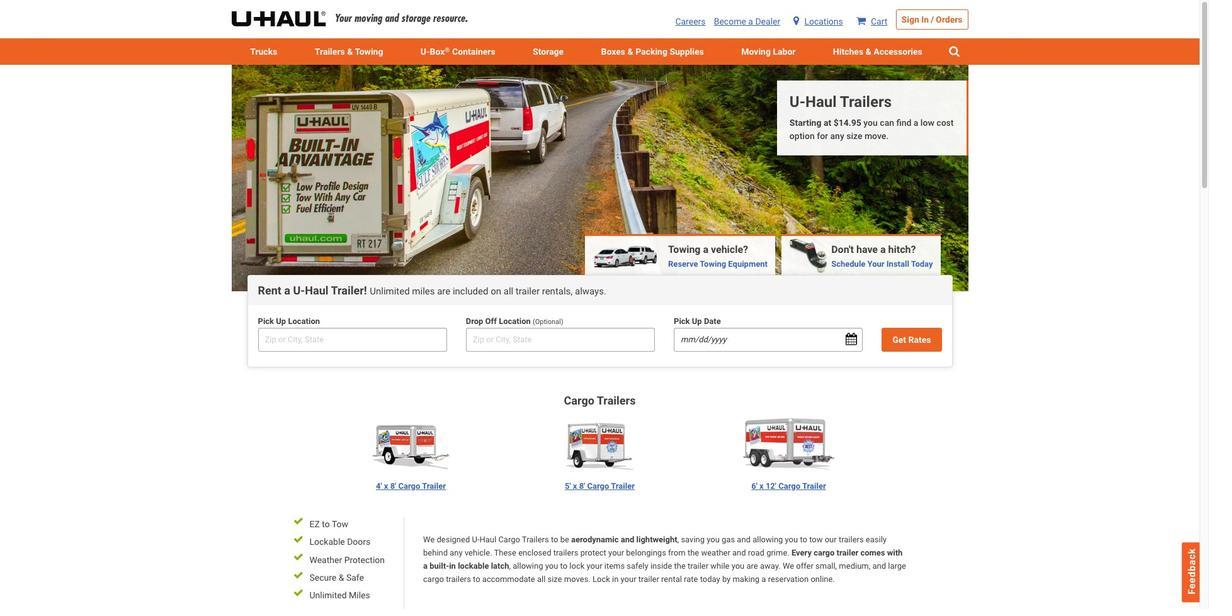 Task type: locate. For each thing, give the bounding box(es) containing it.
unlimited inside rent a u-haul trailer! unlimited miles are included on all trailer rentals, always.
[[370, 286, 410, 297]]

1 horizontal spatial ,
[[677, 536, 679, 545]]

trailers down the be
[[553, 549, 578, 558]]

any right for
[[830, 131, 844, 141]]

3 x from the left
[[760, 482, 764, 491]]

in / orders
[[922, 14, 963, 25]]

1 horizontal spatial are
[[747, 562, 758, 571]]

your up items
[[608, 549, 624, 558]]

1 horizontal spatial location
[[499, 317, 531, 326]]

up left date
[[692, 317, 702, 326]]

1 horizontal spatial unlimited
[[370, 286, 410, 297]]

size down $14.95
[[847, 131, 863, 141]]

0 vertical spatial are
[[437, 286, 450, 297]]

to down lockable on the left of the page
[[473, 575, 480, 584]]

location
[[288, 317, 320, 326], [499, 317, 531, 326]]

have
[[857, 244, 878, 255]]

containers
[[452, 47, 495, 57]]

8'
[[390, 482, 396, 491], [579, 482, 585, 491]]

unlimited miles
[[310, 591, 370, 601]]

all right on
[[504, 286, 513, 297]]

haul up vehicle. on the bottom of page
[[480, 536, 496, 545]]

0 horizontal spatial pick
[[258, 317, 274, 326]]

your down protect
[[587, 562, 602, 571]]

haul
[[806, 93, 837, 111], [305, 284, 328, 297], [480, 536, 496, 545]]

1 vertical spatial towing
[[668, 244, 701, 255]]

install
[[887, 259, 909, 269]]

are right the miles
[[437, 286, 450, 297]]

u-
[[421, 47, 430, 57], [790, 93, 806, 111], [293, 284, 305, 297], [472, 536, 480, 545]]

any inside starting at $14.95 you can find a low cost option for any size move.
[[830, 131, 844, 141]]

a down away.
[[762, 575, 766, 584]]

1 horizontal spatial trailer
[[611, 482, 635, 491]]

2 trailer from the left
[[611, 482, 635, 491]]

trailer right 12'
[[802, 482, 826, 491]]

cargo inside 'link'
[[779, 482, 801, 491]]

0 horizontal spatial unlimited
[[310, 591, 347, 601]]

u- inside menu
[[421, 47, 430, 57]]

x
[[384, 482, 388, 491], [573, 482, 577, 491], [760, 482, 764, 491]]

and down comes
[[873, 562, 886, 571]]

1 vertical spatial all
[[537, 575, 546, 584]]

cargo up small,
[[814, 549, 835, 558]]

a inside starting at $14.95 you can find a low cost option for any size move.
[[914, 118, 919, 128]]

0 vertical spatial size
[[847, 131, 863, 141]]

1 x from the left
[[384, 482, 388, 491]]

all down 'enclosed'
[[537, 575, 546, 584]]

Drop Off Location text field
[[466, 328, 655, 352]]

you up move. on the right top of page
[[864, 118, 878, 128]]

unlimited down secure
[[310, 591, 347, 601]]

1 trailer from the left
[[422, 482, 446, 491]]

become
[[714, 16, 746, 26]]

1 vertical spatial ,
[[509, 562, 511, 571]]

, inside , saving you gas and allowing you to tow our trailers easily behind any vehicle. these enclosed trailers protect your belongings from the weather and road grime.
[[677, 536, 679, 545]]

are down road
[[747, 562, 758, 571]]

0 vertical spatial trailers
[[839, 536, 864, 545]]

0 vertical spatial any
[[830, 131, 844, 141]]

boxes & packing supplies link
[[582, 38, 723, 65]]

the down saving
[[688, 549, 699, 558]]

are inside , allowing you to lock your items safely inside the trailer while you are away.  we offer small, medium, and large cargo trailers to accommodate all size moves. lock in your trailer rental rate today by making a reservation online.
[[747, 562, 758, 571]]

location right off
[[499, 317, 531, 326]]

trailers down lockable on the left of the page
[[446, 575, 471, 584]]

pick for pick up location
[[258, 317, 274, 326]]

in inside every cargo trailer comes with a built-in lockable latch
[[449, 562, 456, 571]]

2 horizontal spatial trailers
[[839, 536, 864, 545]]

allowing up grime.
[[753, 536, 783, 545]]

hitches
[[833, 47, 864, 57]]

0 horizontal spatial location
[[288, 317, 320, 326]]

x inside 'link'
[[760, 482, 764, 491]]

sign in / orders link
[[896, 9, 968, 30]]

0 vertical spatial towing
[[355, 47, 383, 57]]

0 vertical spatial in
[[449, 562, 456, 571]]

unlimited left the miles
[[370, 286, 410, 297]]

location for up
[[288, 317, 320, 326]]

1 vertical spatial cargo
[[423, 575, 444, 584]]

and
[[621, 536, 634, 545], [737, 536, 751, 545], [733, 549, 746, 558], [873, 562, 886, 571]]

0 horizontal spatial haul
[[305, 284, 328, 297]]

0 horizontal spatial are
[[437, 286, 450, 297]]

banner
[[0, 0, 1200, 65], [231, 65, 968, 292]]

0 vertical spatial ,
[[677, 536, 679, 545]]

0 horizontal spatial in
[[449, 562, 456, 571]]

0 horizontal spatial trailer
[[422, 482, 446, 491]]

2 location from the left
[[499, 317, 531, 326]]

with
[[887, 549, 903, 558]]

reserve
[[668, 259, 698, 269]]

pick up date
[[674, 317, 721, 326]]

& inside "link"
[[628, 47, 633, 57]]

suv pulling u-haul cargo trailer image
[[231, 65, 968, 292]]

banner for rent a
[[0, 0, 1200, 65]]

rent
[[258, 284, 281, 297]]

careers
[[675, 16, 706, 26]]

2 8' from the left
[[579, 482, 585, 491]]

trailer inside rent a u-haul trailer! unlimited miles are included on all trailer rentals, always.
[[516, 286, 540, 297]]

rate
[[684, 575, 698, 584]]

0 horizontal spatial all
[[504, 286, 513, 297]]

trailer down the '5' x 8' cargo trailer' image
[[611, 482, 635, 491]]

trailers inside , allowing you to lock your items safely inside the trailer while you are away.  we offer small, medium, and large cargo trailers to accommodate all size moves. lock in your trailer rental rate today by making a reservation online.
[[446, 575, 471, 584]]

all inside rent a u-haul trailer! unlimited miles are included on all trailer rentals, always.
[[504, 286, 513, 297]]

haul left trailer!
[[305, 284, 328, 297]]

in down items
[[612, 575, 619, 584]]

grime.
[[767, 549, 790, 558]]

haul up at
[[806, 93, 837, 111]]

1 horizontal spatial all
[[537, 575, 546, 584]]

1 horizontal spatial allowing
[[753, 536, 783, 545]]

1 horizontal spatial cargo
[[814, 549, 835, 558]]

a left built-
[[423, 562, 428, 571]]

2 vertical spatial haul
[[480, 536, 496, 545]]

u- left 'containers'
[[421, 47, 430, 57]]

safe
[[346, 573, 364, 583]]

move.
[[865, 131, 889, 141]]

location up pick up location text field
[[288, 317, 320, 326]]

to left "tow"
[[800, 536, 807, 545]]

1 vertical spatial allowing
[[513, 562, 543, 571]]

0 vertical spatial all
[[504, 286, 513, 297]]

your
[[608, 549, 624, 558], [587, 562, 602, 571], [621, 575, 636, 584]]

1 location from the left
[[288, 317, 320, 326]]

0 horizontal spatial trailers
[[446, 575, 471, 584]]

x right 6'
[[760, 482, 764, 491]]

we
[[423, 536, 435, 545], [783, 562, 794, 571]]

$14.95
[[834, 118, 862, 128]]

cargo down built-
[[423, 575, 444, 584]]

can
[[880, 118, 894, 128]]

u-haul ball hitch image
[[789, 239, 828, 274]]

we designed u-haul cargo trailers to be aerodynamic and lightweight
[[423, 536, 677, 545]]

, inside , allowing you to lock your items safely inside the trailer while you are away.  we offer small, medium, and large cargo trailers to accommodate all size moves. lock in your trailer rental rate today by making a reservation online.
[[509, 562, 511, 571]]

trailer!
[[331, 284, 367, 297]]

pick down rent
[[258, 317, 274, 326]]

0 horizontal spatial up
[[276, 317, 286, 326]]

all inside , allowing you to lock your items safely inside the trailer while you are away.  we offer small, medium, and large cargo trailers to accommodate all size moves. lock in your trailer rental rate today by making a reservation online.
[[537, 575, 546, 584]]

in
[[449, 562, 456, 571], [612, 575, 619, 584]]

1 horizontal spatial we
[[783, 562, 794, 571]]

we up behind
[[423, 536, 435, 545]]

1 vertical spatial in
[[612, 575, 619, 584]]

a left dealer
[[748, 16, 753, 26]]

trailer inside every cargo trailer comes with a built-in lockable latch
[[837, 549, 859, 558]]

1 horizontal spatial in
[[612, 575, 619, 584]]

0 horizontal spatial the
[[674, 562, 686, 571]]

trailer down safely
[[639, 575, 659, 584]]

1 horizontal spatial 8'
[[579, 482, 585, 491]]

x right 5'
[[573, 482, 577, 491]]

trailer left rentals,
[[516, 286, 540, 297]]

pick left date
[[674, 317, 690, 326]]

the down from
[[674, 562, 686, 571]]

banner containing sign in / orders
[[0, 0, 1200, 65]]

rental
[[661, 575, 682, 584]]

& for packing
[[628, 47, 633, 57]]

trailers & towing link
[[296, 38, 402, 65]]

1 vertical spatial size
[[548, 575, 562, 584]]

trailer for 4' x 8' cargo trailer
[[422, 482, 446, 491]]

8' right 5'
[[579, 482, 585, 491]]

5' x 8' cargo trailer image
[[566, 423, 634, 471]]

you inside starting at $14.95 you can find a low cost option for any size move.
[[864, 118, 878, 128]]

1 horizontal spatial the
[[688, 549, 699, 558]]

0 horizontal spatial any
[[450, 549, 463, 558]]

0 vertical spatial allowing
[[753, 536, 783, 545]]

designed
[[437, 536, 470, 545]]

1 horizontal spatial trailers
[[553, 549, 578, 558]]

cargo right 12'
[[779, 482, 801, 491]]

pick
[[258, 317, 274, 326], [674, 317, 690, 326]]

these
[[494, 549, 516, 558]]

8' right 4'
[[390, 482, 396, 491]]

get rates
[[893, 335, 931, 345]]

don't
[[832, 244, 854, 255]]

are
[[437, 286, 450, 297], [747, 562, 758, 571]]

2 pick from the left
[[674, 317, 690, 326]]

2 horizontal spatial x
[[760, 482, 764, 491]]

1 vertical spatial we
[[783, 562, 794, 571]]

cargo up these
[[498, 536, 520, 545]]

included
[[453, 286, 488, 297]]

0 vertical spatial cargo
[[814, 549, 835, 558]]

1 vertical spatial unlimited
[[310, 591, 347, 601]]

0 vertical spatial we
[[423, 536, 435, 545]]

accommodate
[[482, 575, 535, 584]]

1 horizontal spatial up
[[692, 317, 702, 326]]

, for saving
[[677, 536, 679, 545]]

1 horizontal spatial size
[[847, 131, 863, 141]]

size inside , allowing you to lock your items safely inside the trailer while you are away.  we offer small, medium, and large cargo trailers to accommodate all size moves. lock in your trailer rental rate today by making a reservation online.
[[548, 575, 562, 584]]

up down rent
[[276, 317, 286, 326]]

in left lockable on the left of the page
[[449, 562, 456, 571]]

haul for trailer!
[[305, 284, 328, 297]]

secure
[[310, 573, 337, 583]]

drop off location (optional)
[[466, 317, 563, 326]]

2 up from the left
[[692, 317, 702, 326]]

a inside every cargo trailer comes with a built-in lockable latch
[[423, 562, 428, 571]]

1 pick from the left
[[258, 317, 274, 326]]

you down 'enclosed'
[[545, 562, 558, 571]]

0 horizontal spatial 8'
[[390, 482, 396, 491]]

a left vehicle?
[[703, 244, 709, 255]]

any down designed
[[450, 549, 463, 558]]

2 vertical spatial trailers
[[446, 575, 471, 584]]

trailer up medium,
[[837, 549, 859, 558]]

x for 5'
[[573, 482, 577, 491]]

trailers right our
[[839, 536, 864, 545]]

to inside , saving you gas and allowing you to tow our trailers easily behind any vehicle. these enclosed trailers protect your belongings from the weather and road grime.
[[800, 536, 807, 545]]

locations
[[805, 16, 843, 26]]

1 8' from the left
[[390, 482, 396, 491]]

1 horizontal spatial x
[[573, 482, 577, 491]]

, up accommodate
[[509, 562, 511, 571]]

sign
[[902, 14, 919, 25]]

equipment
[[728, 259, 768, 269]]

trailers
[[315, 47, 345, 57], [840, 93, 892, 111], [597, 394, 636, 407], [522, 536, 549, 545]]

cargo right 4'
[[398, 482, 420, 491]]

lockable
[[310, 537, 345, 547]]

all
[[504, 286, 513, 297], [537, 575, 546, 584]]

dealer
[[755, 16, 780, 26]]

1 vertical spatial the
[[674, 562, 686, 571]]

you up every
[[785, 536, 798, 545]]

we up reservation
[[783, 562, 794, 571]]

you
[[864, 118, 878, 128], [707, 536, 720, 545], [785, 536, 798, 545], [545, 562, 558, 571], [732, 562, 745, 571]]

1 horizontal spatial pick
[[674, 317, 690, 326]]

1 vertical spatial any
[[450, 549, 463, 558]]

the inside , allowing you to lock your items safely inside the trailer while you are away.  we offer small, medium, and large cargo trailers to accommodate all size moves. lock in your trailer rental rate today by making a reservation online.
[[674, 562, 686, 571]]

protect
[[581, 549, 606, 558]]

x for 6'
[[760, 482, 764, 491]]

a right have
[[880, 244, 886, 255]]

cargo right 5'
[[587, 482, 609, 491]]

0 vertical spatial unlimited
[[370, 286, 410, 297]]

allowing down 'enclosed'
[[513, 562, 543, 571]]

, allowing you to lock your items safely inside the trailer while you are away.  we offer small, medium, and large cargo trailers to accommodate all size moves. lock in your trailer rental rate today by making a reservation online.
[[423, 562, 906, 584]]

date
[[704, 317, 721, 326]]

low
[[921, 118, 935, 128]]

x right 4'
[[384, 482, 388, 491]]

0 horizontal spatial cargo
[[423, 575, 444, 584]]

from
[[668, 549, 686, 558]]

cargo
[[564, 394, 594, 407], [398, 482, 420, 491], [587, 482, 609, 491], [779, 482, 801, 491], [498, 536, 520, 545]]

3 trailer from the left
[[802, 482, 826, 491]]

your down safely
[[621, 575, 636, 584]]

1 horizontal spatial any
[[830, 131, 844, 141]]

2 horizontal spatial trailer
[[802, 482, 826, 491]]

1 up from the left
[[276, 317, 286, 326]]

menu
[[231, 38, 968, 65]]

0 vertical spatial your
[[608, 549, 624, 558]]

1 vertical spatial haul
[[305, 284, 328, 297]]

0 horizontal spatial ,
[[509, 562, 511, 571]]

0 horizontal spatial size
[[548, 575, 562, 584]]

0 horizontal spatial x
[[384, 482, 388, 491]]

trailer inside 'link'
[[802, 482, 826, 491]]

a right rent
[[284, 284, 290, 297]]

lightweight
[[636, 536, 677, 545]]

0 vertical spatial the
[[688, 549, 699, 558]]

moving labor
[[741, 47, 796, 57]]

up for location
[[276, 317, 286, 326]]

rates
[[909, 335, 931, 345]]

0 horizontal spatial we
[[423, 536, 435, 545]]

hitches & accessories link
[[814, 38, 941, 65]]

size left the moves.
[[548, 575, 562, 584]]

miles
[[349, 591, 370, 601]]

2 x from the left
[[573, 482, 577, 491]]

secure & safe
[[310, 573, 364, 583]]

2 horizontal spatial haul
[[806, 93, 837, 111]]

1 vertical spatial are
[[747, 562, 758, 571]]

sign in / orders
[[902, 14, 963, 25]]

up
[[276, 317, 286, 326], [692, 317, 702, 326]]

a left the low
[[914, 118, 919, 128]]

the inside , saving you gas and allowing you to tow our trailers easily behind any vehicle. these enclosed trailers protect your belongings from the weather and road grime.
[[688, 549, 699, 558]]

0 horizontal spatial allowing
[[513, 562, 543, 571]]

allowing inside , allowing you to lock your items safely inside the trailer while you are away.  we offer small, medium, and large cargo trailers to accommodate all size moves. lock in your trailer rental rate today by making a reservation online.
[[513, 562, 543, 571]]

banner containing u-haul
[[231, 65, 968, 292]]

1 horizontal spatial haul
[[480, 536, 496, 545]]

trailer down 4' x 8' cargo trailer "image"
[[422, 482, 446, 491]]

trailer
[[516, 286, 540, 297], [837, 549, 859, 558], [688, 562, 709, 571], [639, 575, 659, 584]]

the
[[688, 549, 699, 558], [674, 562, 686, 571]]

, up from
[[677, 536, 679, 545]]



Task type: vqa. For each thing, say whether or not it's contained in the screenshot.
the Large Moving Box image on the right bottom of page
no



Task type: describe. For each thing, give the bounding box(es) containing it.
large
[[888, 562, 906, 571]]

on
[[491, 286, 501, 297]]

every cargo trailer comes with a built-in lockable latch
[[423, 549, 903, 571]]

we inside , allowing you to lock your items safely inside the trailer while you are away.  we offer small, medium, and large cargo trailers to accommodate all size moves. lock in your trailer rental rate today by making a reservation online.
[[783, 562, 794, 571]]

u-haul trailers
[[790, 93, 892, 111]]

to right ez
[[322, 520, 330, 530]]

u-box containers
[[421, 47, 495, 57]]

0 vertical spatial haul
[[806, 93, 837, 111]]

allowing inside , saving you gas and allowing you to tow our trailers easily behind any vehicle. these enclosed trailers protect your belongings from the weather and road grime.
[[753, 536, 783, 545]]

& for safe
[[339, 573, 344, 583]]

cargo for 6' x 12' cargo trailer
[[779, 482, 801, 491]]

, saving you gas and allowing you to tow our trailers easily behind any vehicle. these enclosed trailers protect your belongings from the weather and road grime.
[[423, 536, 887, 558]]

mm/dd/yyyy text field
[[674, 328, 863, 352]]

trailer for 5' x 8' cargo trailer
[[611, 482, 635, 491]]

size inside starting at $14.95 you can find a low cost option for any size move.
[[847, 131, 863, 141]]

lockable
[[458, 562, 489, 571]]

up for date
[[692, 317, 702, 326]]

x for 4'
[[384, 482, 388, 491]]

cargo trailers
[[564, 394, 636, 407]]

cargo inside every cargo trailer comes with a built-in lockable latch
[[814, 549, 835, 558]]

labor
[[773, 47, 796, 57]]

while
[[711, 562, 730, 571]]

boxes
[[601, 47, 625, 57]]

u- up starting
[[790, 93, 806, 111]]

6' x 12' cargo trailer image
[[743, 419, 835, 471]]

at
[[824, 118, 831, 128]]

a inside , allowing you to lock your items safely inside the trailer while you are away.  we offer small, medium, and large cargo trailers to accommodate all size moves. lock in your trailer rental rate today by making a reservation online.
[[762, 575, 766, 584]]

to left the be
[[551, 536, 558, 545]]

storage link
[[514, 38, 582, 65]]

lock
[[593, 575, 610, 584]]

trailer up rate
[[688, 562, 709, 571]]

6'
[[752, 482, 758, 491]]

, for allowing
[[509, 562, 511, 571]]

trailers inside menu
[[315, 47, 345, 57]]

haul for cargo
[[480, 536, 496, 545]]

moving labor link
[[723, 38, 814, 65]]

ez to tow
[[310, 520, 348, 530]]

vehicle towing another vehicle image
[[588, 239, 663, 274]]

cargo up the '5' x 8' cargo trailer' image
[[564, 394, 594, 407]]

don't have a hitch? schedule your install today
[[832, 244, 933, 269]]

banner for pick up location
[[231, 65, 968, 292]]

careers link
[[675, 16, 706, 26]]

menu containing trucks
[[231, 38, 968, 65]]

to left lock
[[560, 562, 568, 571]]

2 vertical spatial towing
[[700, 259, 726, 269]]

drop
[[466, 317, 483, 326]]

any inside , saving you gas and allowing you to tow our trailers easily behind any vehicle. these enclosed trailers protect your belongings from the weather and road grime.
[[450, 549, 463, 558]]

you up making on the right bottom of the page
[[732, 562, 745, 571]]

4'
[[376, 482, 382, 491]]

towing inside trailers & towing link
[[355, 47, 383, 57]]

today
[[911, 259, 933, 269]]

trailers & towing
[[315, 47, 383, 57]]

cost
[[937, 118, 954, 128]]

vehicle?
[[711, 244, 748, 255]]

offer
[[796, 562, 814, 571]]

off
[[485, 317, 497, 326]]

gas
[[722, 536, 735, 545]]

u- right rent
[[293, 284, 305, 297]]

cart
[[871, 16, 888, 26]]

u- up vehicle. on the bottom of page
[[472, 536, 480, 545]]

today
[[700, 575, 720, 584]]

your inside , saving you gas and allowing you to tow our trailers easily behind any vehicle. these enclosed trailers protect your belongings from the weather and road grime.
[[608, 549, 624, 558]]

12'
[[766, 482, 777, 491]]

ez
[[310, 520, 320, 530]]

1 vertical spatial trailers
[[553, 549, 578, 558]]

and right gas
[[737, 536, 751, 545]]

our
[[825, 536, 837, 545]]

towing a vehicle? reserve towing equipment
[[668, 244, 768, 269]]

and down gas
[[733, 549, 746, 558]]

supplies
[[670, 47, 704, 57]]

online.
[[811, 575, 835, 584]]

road
[[748, 549, 765, 558]]

cargo for 5' x 8' cargo trailer
[[587, 482, 609, 491]]

weather
[[701, 549, 731, 558]]

boxes & packing supplies
[[601, 47, 704, 57]]

by
[[722, 575, 731, 584]]

pick for pick up date
[[674, 317, 690, 326]]

location for off
[[499, 317, 531, 326]]

cart link
[[857, 16, 888, 26]]

4' x 8' cargo trailer image
[[372, 425, 450, 471]]

you up weather
[[707, 536, 720, 545]]

in inside , allowing you to lock your items safely inside the trailer while you are away.  we offer small, medium, and large cargo trailers to accommodate all size moves. lock in your trailer rental rate today by making a reservation online.
[[612, 575, 619, 584]]

schedule
[[832, 259, 866, 269]]

Pick Up Location text field
[[258, 328, 447, 352]]

every
[[792, 549, 812, 558]]

a inside towing a vehicle? reserve towing equipment
[[703, 244, 709, 255]]

rentals,
[[542, 286, 573, 297]]

trucks
[[250, 47, 277, 57]]

protection
[[344, 555, 385, 565]]

8' for 4'
[[390, 482, 396, 491]]

moving
[[741, 47, 771, 57]]

tow
[[332, 520, 348, 530]]

weather
[[310, 555, 342, 565]]

hitches & accessories
[[833, 47, 923, 57]]

get rates button
[[882, 328, 942, 352]]

6' x 12' cargo trailer link
[[694, 419, 883, 504]]

option
[[790, 131, 815, 141]]

& for accessories
[[866, 47, 872, 57]]

safely
[[627, 562, 649, 571]]

vehicle.
[[465, 549, 492, 558]]

built-
[[430, 562, 449, 571]]

8' for 5'
[[579, 482, 585, 491]]

trailer for 6' x 12' cargo trailer
[[802, 482, 826, 491]]

box
[[430, 47, 445, 57]]

and inside , allowing you to lock your items safely inside the trailer while you are away.  we offer small, medium, and large cargo trailers to accommodate all size moves. lock in your trailer rental rate today by making a reservation online.
[[873, 562, 886, 571]]

(optional)
[[533, 318, 563, 326]]

tow
[[809, 536, 823, 545]]

cargo for 4' x 8' cargo trailer
[[398, 482, 420, 491]]

2 vertical spatial your
[[621, 575, 636, 584]]

saving
[[681, 536, 705, 545]]

cargo inside , allowing you to lock your items safely inside the trailer while you are away.  we offer small, medium, and large cargo trailers to accommodate all size moves. lock in your trailer rental rate today by making a reservation online.
[[423, 575, 444, 584]]

packing
[[636, 47, 668, 57]]

comes
[[861, 549, 885, 558]]

4' x 8' cargo trailer
[[376, 482, 446, 491]]

always.
[[575, 286, 606, 297]]

a inside don't have a hitch? schedule your install today
[[880, 244, 886, 255]]

4' x 8' cargo trailer link
[[316, 425, 505, 504]]

trucks link
[[231, 38, 296, 65]]

storage
[[533, 47, 564, 57]]

and up the belongings
[[621, 536, 634, 545]]

easily
[[866, 536, 887, 545]]

reservation
[[768, 575, 809, 584]]

& for towing
[[347, 47, 353, 57]]

aerodynamic
[[571, 536, 619, 545]]

become a dealer link
[[714, 16, 780, 26]]

lock
[[570, 562, 585, 571]]

behind
[[423, 549, 448, 558]]

starting at $14.95 you can find a low cost option for any size move.
[[790, 118, 954, 141]]

be
[[560, 536, 569, 545]]

lockable doors
[[310, 537, 371, 547]]

are inside rent a u-haul trailer! unlimited miles are included on all trailer rentals, always.
[[437, 286, 450, 297]]

1 vertical spatial your
[[587, 562, 602, 571]]

starting
[[790, 118, 822, 128]]

items
[[604, 562, 625, 571]]

accessories
[[874, 47, 923, 57]]



